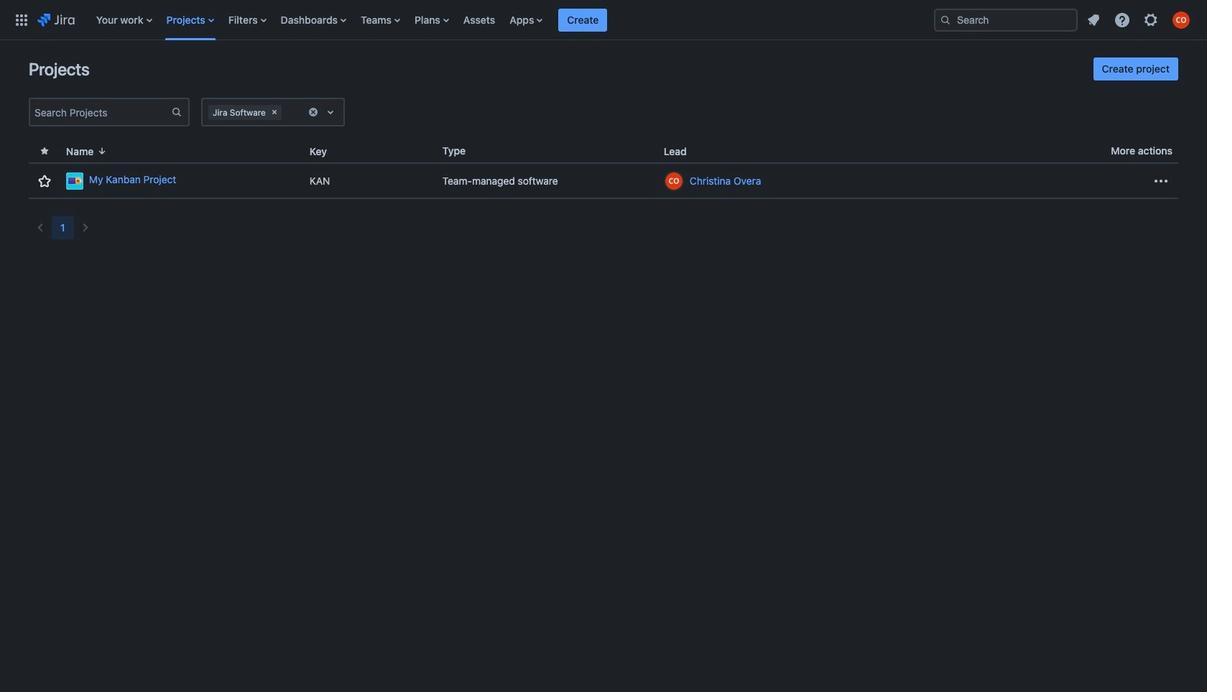 Task type: locate. For each thing, give the bounding box(es) containing it.
Search Projects text field
[[30, 102, 171, 122]]

previous image
[[32, 219, 49, 237]]

clear image
[[269, 106, 280, 118]]

jira image
[[37, 11, 75, 28], [37, 11, 75, 28]]

None search field
[[935, 8, 1078, 31]]

banner
[[0, 0, 1208, 40]]

list
[[89, 0, 923, 40], [1081, 7, 1199, 33]]

help image
[[1114, 11, 1132, 28]]

primary element
[[9, 0, 923, 40]]

Search field
[[935, 8, 1078, 31]]

list item
[[559, 0, 608, 40]]

your profile and settings image
[[1173, 11, 1190, 28]]

group
[[1094, 58, 1179, 81]]

1 horizontal spatial list
[[1081, 7, 1199, 33]]



Task type: describe. For each thing, give the bounding box(es) containing it.
Choose Jira products text field
[[285, 105, 287, 119]]

more image
[[1153, 172, 1170, 189]]

settings image
[[1143, 11, 1160, 28]]

next image
[[77, 219, 94, 237]]

open image
[[322, 104, 339, 121]]

search image
[[940, 14, 952, 26]]

clear image
[[308, 106, 319, 118]]

appswitcher icon image
[[13, 11, 30, 28]]

0 horizontal spatial list
[[89, 0, 923, 40]]

star my kanban project image
[[36, 172, 53, 189]]

notifications image
[[1086, 11, 1103, 28]]



Task type: vqa. For each thing, say whether or not it's contained in the screenshot.
Choose Jira Products text box
yes



